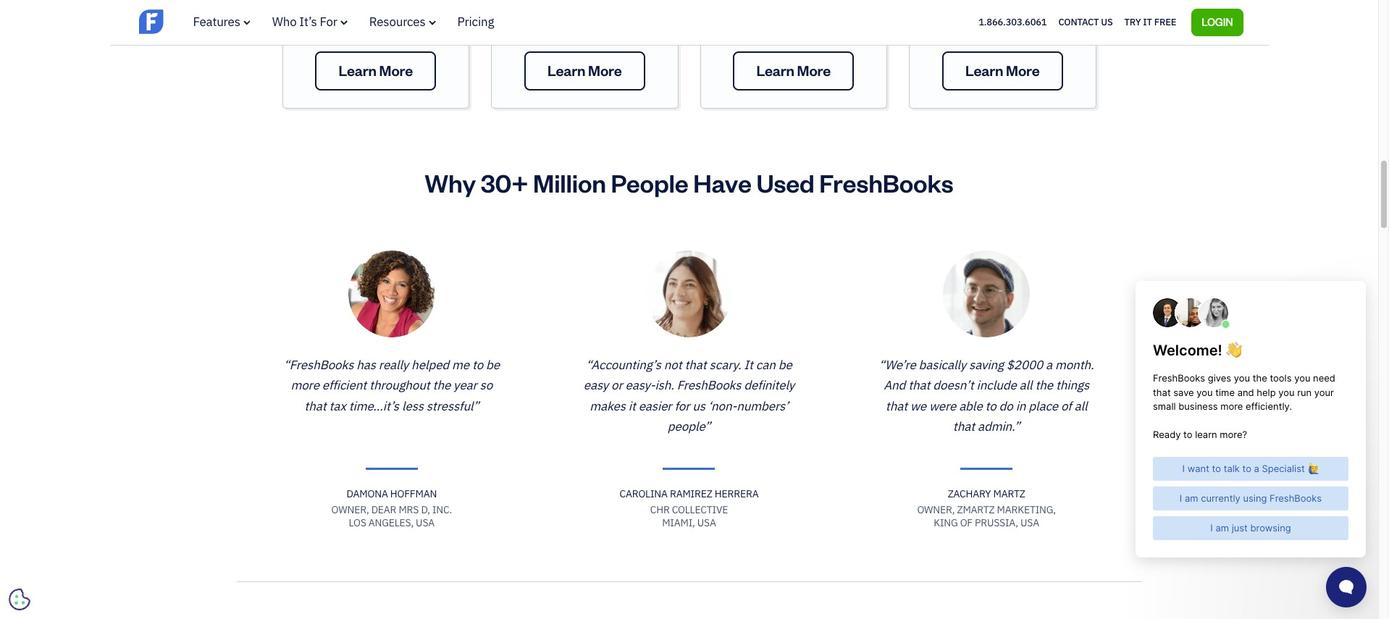 Task type: locate. For each thing, give the bounding box(es) containing it.
of inside "we're basically saving $2000 a month. and that doesn't include all the things that we were able to do in place of all that admin."
[[1061, 398, 1072, 414]]

owner, down zachary
[[917, 504, 955, 517]]

of right 'king'
[[960, 517, 973, 530]]

place
[[1029, 398, 1059, 414]]

be inside '"accounting's not that scary. it can be easy or easy-ish. freshbooks definitely makes it easier for us 'non-numbers' people"'
[[779, 357, 792, 373]]

freshbooks
[[820, 167, 954, 199], [677, 378, 741, 394]]

0 horizontal spatial all
[[1020, 378, 1033, 394]]

1 vertical spatial it
[[629, 398, 636, 414]]

learn more
[[548, 61, 622, 80], [966, 61, 1040, 80], [339, 61, 413, 80], [757, 61, 831, 80]]

that left tax
[[304, 398, 326, 414]]

"freshbooks has really helped me to be more efficient throughout the year so that tax time…it's less stressful"
[[284, 357, 500, 414]]

contact us
[[1059, 16, 1113, 28]]

1 usa from the left
[[416, 517, 435, 530]]

more
[[291, 378, 319, 394]]

1 vertical spatial freshbooks
[[677, 378, 741, 394]]

login
[[1202, 15, 1233, 28]]

usa inside zachary martz owner, zmartz marketing, king of prussia, usa
[[1021, 517, 1040, 530]]

herrera
[[715, 488, 759, 501]]

ish.
[[655, 378, 674, 394]]

that up we
[[909, 378, 931, 394]]

all down things
[[1075, 398, 1088, 414]]

or
[[612, 378, 623, 394]]

who it's for link
[[272, 14, 348, 30]]

helped
[[412, 357, 449, 373]]

ramirez
[[670, 488, 713, 501]]

a
[[1046, 357, 1053, 373]]

1 owner, from the left
[[331, 504, 369, 517]]

year
[[454, 378, 477, 394]]

cookie consent banner dialog
[[11, 441, 228, 609]]

1 vertical spatial of
[[960, 517, 973, 530]]

dear
[[371, 504, 397, 517]]

usa down "hoffman"
[[416, 517, 435, 530]]

zachary
[[948, 488, 991, 501]]

hoffman
[[390, 488, 437, 501]]

3 usa from the left
[[1021, 517, 1040, 530]]

to left do
[[986, 398, 997, 414]]

1 horizontal spatial all
[[1075, 398, 1088, 414]]

has
[[357, 357, 376, 373]]

owner, down damona
[[331, 504, 369, 517]]

be for "accounting's not that scary. it can be easy or easy-ish. freshbooks definitely makes it easier for us 'non-numbers' people"
[[779, 357, 792, 373]]

damona
[[347, 488, 388, 501]]

0 vertical spatial freshbooks
[[820, 167, 954, 199]]

0 horizontal spatial of
[[960, 517, 973, 530]]

features link
[[193, 14, 251, 30]]

we
[[911, 398, 927, 414]]

1 horizontal spatial to
[[986, 398, 997, 414]]

doesn't
[[933, 378, 974, 394]]

to
[[472, 357, 483, 373], [986, 398, 997, 414]]

the inside "we're basically saving $2000 a month. and that doesn't include all the things that we were able to do in place of all that admin."
[[1036, 378, 1053, 394]]

resources link
[[369, 14, 436, 30]]

try
[[1125, 16, 1141, 28]]

0 vertical spatial all
[[1020, 378, 1033, 394]]

2 owner, from the left
[[917, 504, 955, 517]]

all down the $2000
[[1020, 378, 1033, 394]]

to right me
[[472, 357, 483, 373]]

d,
[[421, 504, 430, 517]]

0 horizontal spatial freshbooks
[[677, 378, 741, 394]]

2 horizontal spatial usa
[[1021, 517, 1040, 530]]

contact us link
[[1059, 13, 1113, 32]]

1.866.303.6061 link
[[979, 16, 1047, 28]]

1 be from the left
[[486, 357, 500, 373]]

1 horizontal spatial the
[[1036, 378, 1053, 394]]

it
[[1143, 16, 1153, 28], [629, 398, 636, 414]]

time…it's
[[349, 398, 399, 414]]

freshbooks inside '"accounting's not that scary. it can be easy or easy-ish. freshbooks definitely makes it easier for us 'non-numbers' people"'
[[677, 378, 741, 394]]

try it free
[[1125, 16, 1177, 28]]

owner,
[[331, 504, 369, 517], [917, 504, 955, 517]]

1 horizontal spatial of
[[1061, 398, 1072, 414]]

owner, for time…it's
[[331, 504, 369, 517]]

owner, inside damona hoffman owner, dear mrs d, inc. los angeles, usa
[[331, 504, 369, 517]]

cookie preferences image
[[9, 589, 30, 611]]

us
[[693, 398, 706, 414]]

0 horizontal spatial usa
[[416, 517, 435, 530]]

1 horizontal spatial be
[[779, 357, 792, 373]]

were
[[929, 398, 956, 414]]

0 vertical spatial it
[[1143, 16, 1153, 28]]

resources
[[369, 14, 426, 30]]

able
[[959, 398, 983, 414]]

it down easy-
[[629, 398, 636, 414]]

usa
[[416, 517, 435, 530], [698, 517, 716, 530], [1021, 517, 1040, 530]]

0 horizontal spatial to
[[472, 357, 483, 373]]

owner, inside zachary martz owner, zmartz marketing, king of prussia, usa
[[917, 504, 955, 517]]

that inside '"accounting's not that scary. it can be easy or easy-ish. freshbooks definitely makes it easier for us 'non-numbers' people"'
[[685, 357, 707, 373]]

1 horizontal spatial usa
[[698, 517, 716, 530]]

that down able at right bottom
[[953, 419, 975, 435]]

pricing link
[[458, 14, 494, 30]]

be
[[486, 357, 500, 373], [779, 357, 792, 373]]

that right not
[[685, 357, 707, 373]]

and
[[884, 378, 906, 394]]

$2000
[[1007, 357, 1043, 373]]

the up the stressful"
[[433, 378, 451, 394]]

0 horizontal spatial owner,
[[331, 504, 369, 517]]

used
[[757, 167, 815, 199]]

2 usa from the left
[[698, 517, 716, 530]]

of down things
[[1061, 398, 1072, 414]]

the
[[433, 378, 451, 394], [1036, 378, 1053, 394]]

zmartz
[[957, 504, 995, 517]]

of inside zachary martz owner, zmartz marketing, king of prussia, usa
[[960, 517, 973, 530]]

1.866.303.6061
[[979, 16, 1047, 28]]

0 vertical spatial of
[[1061, 398, 1072, 414]]

0 horizontal spatial the
[[433, 378, 451, 394]]

los
[[349, 517, 366, 530]]

0 vertical spatial to
[[472, 357, 483, 373]]

who it's for
[[272, 14, 337, 30]]

1 vertical spatial to
[[986, 398, 997, 414]]

2 the from the left
[[1036, 378, 1053, 394]]

1 the from the left
[[433, 378, 451, 394]]

carolina
[[620, 488, 668, 501]]

1 horizontal spatial freshbooks
[[820, 167, 954, 199]]

usa right prussia,
[[1021, 517, 1040, 530]]

for
[[675, 398, 690, 414]]

1 vertical spatial all
[[1075, 398, 1088, 414]]

contact
[[1059, 16, 1099, 28]]

it right try
[[1143, 16, 1153, 28]]

2 be from the left
[[779, 357, 792, 373]]

the up place on the bottom right
[[1036, 378, 1053, 394]]

of
[[1061, 398, 1072, 414], [960, 517, 973, 530]]

be up "so"
[[486, 357, 500, 373]]

all
[[1020, 378, 1033, 394], [1075, 398, 1088, 414]]

'non-
[[708, 398, 737, 414]]

scary.
[[710, 357, 741, 373]]

usa right miami,
[[698, 517, 716, 530]]

0 horizontal spatial be
[[486, 357, 500, 373]]

0 horizontal spatial it
[[629, 398, 636, 414]]

1 horizontal spatial owner,
[[917, 504, 955, 517]]

people"
[[668, 419, 711, 435]]

be right can
[[779, 357, 792, 373]]

try it free link
[[1125, 13, 1177, 32]]

be inside "freshbooks has really helped me to be more efficient throughout the year so that tax time…it's less stressful"
[[486, 357, 500, 373]]



Task type: describe. For each thing, give the bounding box(es) containing it.
for
[[320, 14, 337, 30]]

1 horizontal spatial it
[[1143, 16, 1153, 28]]

inc.
[[432, 504, 452, 517]]

usa inside carolina ramirez herrera chr collective miami, usa
[[698, 517, 716, 530]]

zachary martz owner, zmartz marketing, king of prussia, usa
[[917, 488, 1056, 530]]

why
[[425, 167, 476, 199]]

mrs
[[399, 504, 419, 517]]

us
[[1101, 16, 1113, 28]]

marketing,
[[997, 504, 1056, 517]]

easier
[[639, 398, 672, 414]]

"accounting's not that scary. it can be easy or easy-ish. freshbooks definitely makes it easier for us 'non-numbers' people"
[[584, 357, 795, 435]]

30+
[[481, 167, 528, 199]]

owner, for were
[[917, 504, 955, 517]]

throughout
[[369, 378, 430, 394]]

to inside "freshbooks has really helped me to be more efficient throughout the year so that tax time…it's less stressful"
[[472, 357, 483, 373]]

"we're
[[879, 357, 916, 373]]

can
[[756, 357, 776, 373]]

martz
[[994, 488, 1026, 501]]

not
[[664, 357, 682, 373]]

"accounting's
[[586, 357, 661, 373]]

definitely
[[744, 378, 795, 394]]

include
[[977, 378, 1017, 394]]

king
[[934, 517, 958, 530]]

so
[[480, 378, 493, 394]]

stressful"
[[427, 398, 479, 414]]

really
[[379, 357, 409, 373]]

damona hoffman owner, dear mrs d, inc. los angeles, usa
[[331, 488, 452, 530]]

that inside "freshbooks has really helped me to be more efficient throughout the year so that tax time…it's less stressful"
[[304, 398, 326, 414]]

less
[[402, 398, 424, 414]]

pricing
[[458, 14, 494, 30]]

prussia,
[[975, 517, 1019, 530]]

tax
[[329, 398, 346, 414]]

things
[[1056, 378, 1090, 394]]

why 30+ million people have used freshbooks
[[425, 167, 954, 199]]

usa inside damona hoffman owner, dear mrs d, inc. los angeles, usa
[[416, 517, 435, 530]]

month.
[[1056, 357, 1094, 373]]

the inside "freshbooks has really helped me to be more efficient throughout the year so that tax time…it's less stressful"
[[433, 378, 451, 394]]

freshbooks logo image
[[139, 8, 251, 35]]

it's
[[299, 14, 317, 30]]

collective
[[672, 504, 728, 517]]

chr
[[650, 504, 670, 517]]

admin."
[[978, 419, 1020, 435]]

it
[[744, 357, 753, 373]]

carolina ramirez herrera chr collective miami, usa
[[620, 488, 759, 530]]

have
[[693, 167, 752, 199]]

efficient
[[322, 378, 367, 394]]

who
[[272, 14, 297, 30]]

in
[[1016, 398, 1026, 414]]

"we're basically saving $2000 a month. and that doesn't include all the things that we were able to do in place of all that admin."
[[879, 357, 1094, 435]]

me
[[452, 357, 469, 373]]

easy-
[[626, 378, 655, 394]]

free
[[1155, 16, 1177, 28]]

login link
[[1192, 9, 1244, 36]]

be for "freshbooks has really helped me to be more efficient throughout the year so that tax time…it's less stressful"
[[486, 357, 500, 373]]

easy
[[584, 378, 609, 394]]

angeles,
[[369, 517, 414, 530]]

do
[[999, 398, 1013, 414]]

that down and
[[886, 398, 908, 414]]

makes
[[590, 398, 626, 414]]

saving
[[969, 357, 1004, 373]]

features
[[193, 14, 240, 30]]

it inside '"accounting's not that scary. it can be easy or easy-ish. freshbooks definitely makes it easier for us 'non-numbers' people"'
[[629, 398, 636, 414]]

people
[[611, 167, 689, 199]]

million
[[533, 167, 606, 199]]

basically
[[919, 357, 967, 373]]

"freshbooks
[[284, 357, 354, 373]]

miami,
[[662, 517, 695, 530]]

numbers'
[[737, 398, 789, 414]]

to inside "we're basically saving $2000 a month. and that doesn't include all the things that we were able to do in place of all that admin."
[[986, 398, 997, 414]]



Task type: vqa. For each thing, say whether or not it's contained in the screenshot.
a
yes



